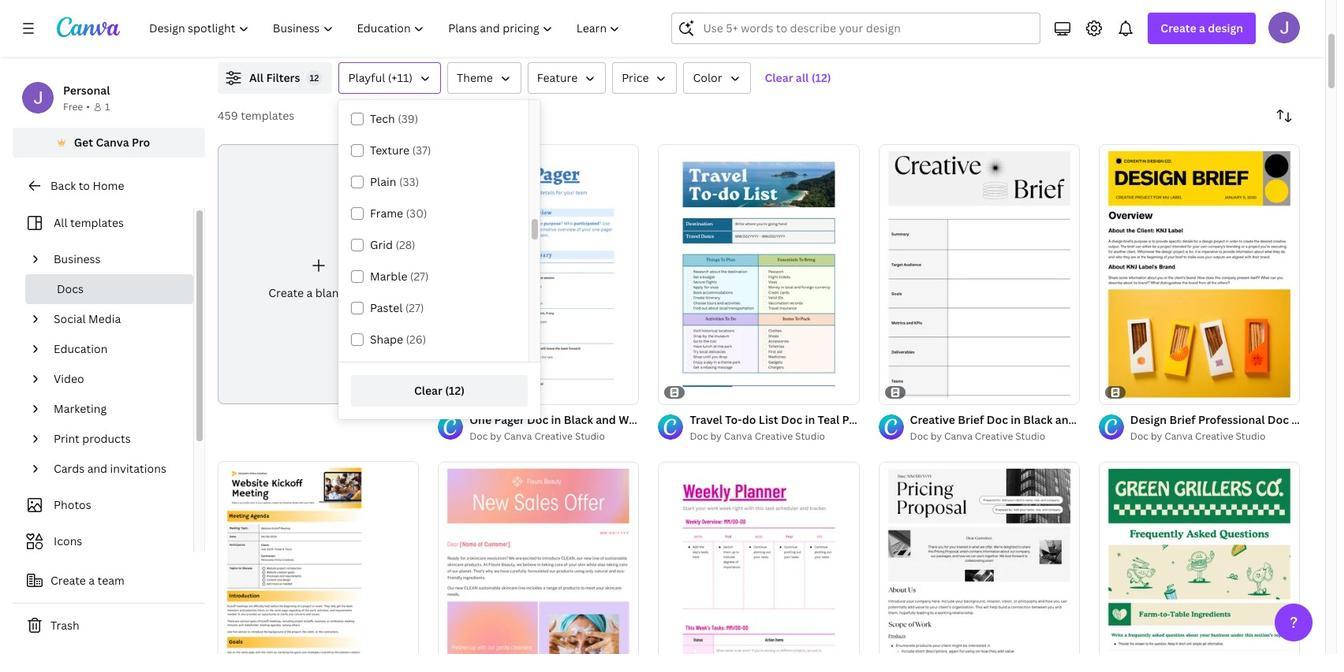 Task type: describe. For each thing, give the bounding box(es) containing it.
trash
[[50, 618, 79, 633]]

a for blank
[[307, 286, 313, 301]]

clear for clear all (12)
[[765, 70, 793, 85]]

marketing link
[[47, 394, 184, 424]]

all filters
[[249, 70, 300, 85]]

12
[[310, 72, 319, 84]]

personal
[[63, 83, 110, 98]]

marble (27)
[[370, 269, 429, 284]]

texture
[[370, 143, 410, 158]]

a for team
[[89, 574, 95, 588]]

blank
[[315, 286, 344, 301]]

social
[[54, 312, 86, 327]]

creative brief doc in black and white grey editorial style image
[[878, 144, 1080, 405]]

create for create a blank doc
[[268, 286, 304, 301]]

clear all (12)
[[765, 70, 831, 85]]

invitations
[[110, 461, 166, 476]]

frame
[[370, 206, 403, 221]]

pastel
[[370, 301, 403, 316]]

doc by canva creative studio for weekly planner doc in magenta light pink vibrant professional style image
[[690, 430, 825, 443]]

(26)
[[406, 332, 426, 347]]

create a team button
[[13, 566, 205, 597]]

color
[[693, 70, 722, 85]]

all for all templates
[[54, 215, 67, 230]]

brief
[[958, 413, 984, 428]]

business letter professional doc in salmon light blue gradients style image
[[438, 462, 639, 655]]

create for create a design
[[1161, 21, 1196, 35]]

get canva pro button
[[13, 128, 205, 158]]

filters
[[266, 70, 300, 85]]

back to home
[[50, 178, 124, 193]]

cards and invitations link
[[47, 454, 184, 484]]

feature button
[[528, 62, 606, 94]]

doc by canva creative studio for the business letter professional doc in salmon light blue gradients style image
[[470, 430, 605, 443]]

(+11)
[[388, 70, 413, 85]]

459
[[218, 108, 238, 123]]

canva inside button
[[96, 135, 129, 150]]

pricing proposal professional doc in white black grey sleek monochrome style image
[[878, 462, 1080, 655]]

business
[[54, 252, 101, 267]]

cards and invitations
[[54, 461, 166, 476]]

(33)
[[399, 174, 419, 189]]

style
[[1189, 413, 1216, 428]]

clear (12)
[[414, 383, 465, 398]]

playful
[[348, 70, 385, 85]]

weekly planner doc in magenta light pink vibrant professional style image
[[658, 462, 860, 655]]

1
[[105, 100, 110, 114]]

back to home link
[[13, 170, 205, 202]]

pro
[[132, 135, 150, 150]]

studio inside creative brief doc in black and white grey editorial style doc by canva creative studio
[[1015, 430, 1045, 443]]

canva for one pager doc in black and white blue light blue classic professional style image
[[504, 430, 532, 443]]

canva for travel to-do list doc in teal pastel green pastel purple vibrant professional style image
[[724, 430, 752, 443]]

home
[[93, 178, 124, 193]]

products
[[82, 432, 131, 446]]

tech (39)
[[370, 111, 418, 126]]

print products link
[[47, 424, 184, 454]]

grid (28)
[[370, 237, 415, 252]]

to
[[79, 178, 90, 193]]

editorial
[[1140, 413, 1186, 428]]

education
[[54, 342, 108, 357]]

get
[[74, 135, 93, 150]]

by for "food & restaurant faqs doc in green cream yellow bold nostalgia style" image
[[1151, 430, 1162, 443]]

by for weekly planner doc in magenta light pink vibrant professional style image
[[710, 430, 722, 443]]

business link
[[47, 245, 184, 275]]

all for all filters
[[249, 70, 264, 85]]

icons link
[[22, 527, 184, 557]]

doc by canva creative studio link for the business letter professional doc in salmon light blue gradients style image
[[470, 429, 639, 445]]

price button
[[612, 62, 677, 94]]

doc by canva creative studio link for pricing proposal professional doc in white black grey sleek monochrome style image
[[910, 429, 1080, 445]]

12 filter options selected element
[[306, 70, 322, 86]]

clear (12) button
[[351, 375, 528, 407]]

all templates link
[[22, 208, 184, 238]]

playful (+11) button
[[339, 62, 441, 94]]

theme
[[457, 70, 493, 85]]

jacob simon image
[[1268, 12, 1300, 43]]

doc by canva creative studio link for "food & restaurant faqs doc in green cream yellow bold nostalgia style" image
[[1130, 429, 1300, 445]]

create a blank doc
[[268, 286, 368, 301]]

print
[[54, 432, 80, 446]]

cards
[[54, 461, 85, 476]]

•
[[86, 100, 90, 114]]

grey
[[1112, 413, 1138, 428]]

create a team
[[50, 574, 125, 588]]

photos
[[54, 498, 91, 513]]

texture (37)
[[370, 143, 431, 158]]



Task type: locate. For each thing, give the bounding box(es) containing it.
create inside dropdown button
[[1161, 21, 1196, 35]]

create left design
[[1161, 21, 1196, 35]]

0 vertical spatial all
[[249, 70, 264, 85]]

create inside button
[[50, 574, 86, 588]]

0 horizontal spatial clear
[[414, 383, 442, 398]]

clear for clear (12)
[[414, 383, 442, 398]]

2 vertical spatial create
[[50, 574, 86, 588]]

top level navigation element
[[139, 13, 634, 44]]

2 vertical spatial a
[[89, 574, 95, 588]]

one pager doc in black and white blue light blue classic professional style image
[[438, 144, 639, 405]]

studio for the business letter professional doc in salmon light blue gradients style image
[[575, 430, 605, 443]]

1 horizontal spatial templates
[[241, 108, 294, 123]]

docs
[[57, 282, 84, 297]]

price
[[622, 70, 649, 85]]

all
[[249, 70, 264, 85], [54, 215, 67, 230]]

design brief professional doc in yellow black grey bold modern style image
[[1099, 144, 1300, 405]]

team
[[97, 574, 125, 588]]

get canva pro
[[74, 135, 150, 150]]

tech
[[370, 111, 395, 126]]

0 horizontal spatial all
[[54, 215, 67, 230]]

a for design
[[1199, 21, 1205, 35]]

clear inside button
[[414, 383, 442, 398]]

1 horizontal spatial create
[[268, 286, 304, 301]]

0 vertical spatial templates
[[241, 108, 294, 123]]

free •
[[63, 100, 90, 114]]

clear
[[765, 70, 793, 85], [414, 383, 442, 398]]

1 horizontal spatial all
[[249, 70, 264, 85]]

creative for design brief professional doc in yellow black grey bold modern style image
[[1195, 430, 1233, 443]]

3 studio from the left
[[1015, 430, 1045, 443]]

creative brief doc in black and white grey editorial style doc by canva creative studio
[[910, 413, 1216, 443]]

(12)
[[811, 70, 831, 85], [445, 383, 465, 398]]

templates for 459 templates
[[241, 108, 294, 123]]

canva for design brief professional doc in yellow black grey bold modern style image
[[1165, 430, 1193, 443]]

creative for one pager doc in black and white blue light blue classic professional style image
[[534, 430, 573, 443]]

create
[[1161, 21, 1196, 35], [268, 286, 304, 301], [50, 574, 86, 588]]

and right the black
[[1055, 413, 1076, 428]]

doc by canva creative studio link for weekly planner doc in magenta light pink vibrant professional style image
[[690, 429, 860, 445]]

1 doc by canva creative studio from the left
[[470, 430, 605, 443]]

creative brief doc in black and white grey editorial style link
[[910, 412, 1216, 429]]

(12) inside clear all (12) button
[[811, 70, 831, 85]]

doc by canva creative studio link
[[470, 429, 639, 445], [690, 429, 860, 445], [910, 429, 1080, 445], [1130, 429, 1300, 445]]

0 vertical spatial create
[[1161, 21, 1196, 35]]

marble
[[370, 269, 407, 284]]

459 templates
[[218, 108, 294, 123]]

theme button
[[447, 62, 521, 94]]

doc by canva creative studio
[[470, 430, 605, 443], [690, 430, 825, 443], [1130, 430, 1266, 443]]

(30)
[[406, 206, 427, 221]]

(28)
[[396, 237, 415, 252]]

0 horizontal spatial templates
[[70, 215, 124, 230]]

create a design button
[[1148, 13, 1256, 44]]

2 studio from the left
[[795, 430, 825, 443]]

and inside creative brief doc in black and white grey editorial style doc by canva creative studio
[[1055, 413, 1076, 428]]

create down the icons
[[50, 574, 86, 588]]

a inside dropdown button
[[1199, 21, 1205, 35]]

create a blank doc element
[[218, 144, 419, 405]]

by for the business letter professional doc in salmon light blue gradients style image
[[490, 430, 501, 443]]

0 vertical spatial a
[[1199, 21, 1205, 35]]

grid
[[370, 237, 393, 252]]

2 horizontal spatial doc by canva creative studio
[[1130, 430, 1266, 443]]

1 vertical spatial and
[[87, 461, 107, 476]]

video link
[[47, 364, 184, 394]]

all down back
[[54, 215, 67, 230]]

all templates
[[54, 215, 124, 230]]

plain
[[370, 174, 396, 189]]

create a design
[[1161, 21, 1243, 35]]

canva inside creative brief doc in black and white grey editorial style doc by canva creative studio
[[944, 430, 973, 443]]

creative
[[910, 413, 955, 428], [534, 430, 573, 443], [755, 430, 793, 443], [975, 430, 1013, 443], [1195, 430, 1233, 443]]

(12) inside clear (12) button
[[445, 383, 465, 398]]

1 vertical spatial all
[[54, 215, 67, 230]]

free
[[63, 100, 83, 114]]

(27) right pastel
[[405, 301, 424, 316]]

1 horizontal spatial clear
[[765, 70, 793, 85]]

plain (33)
[[370, 174, 419, 189]]

3 by from the left
[[931, 430, 942, 443]]

templates inside all templates link
[[70, 215, 124, 230]]

3 doc by canva creative studio link from the left
[[910, 429, 1080, 445]]

icons
[[54, 534, 82, 549]]

(27)
[[410, 269, 429, 284], [405, 301, 424, 316]]

clear inside button
[[765, 70, 793, 85]]

back
[[50, 178, 76, 193]]

templates
[[241, 108, 294, 123], [70, 215, 124, 230]]

(39)
[[398, 111, 418, 126]]

templates down back to home
[[70, 215, 124, 230]]

black
[[1023, 413, 1053, 428]]

all left filters
[[249, 70, 264, 85]]

a
[[1199, 21, 1205, 35], [307, 286, 313, 301], [89, 574, 95, 588]]

1 horizontal spatial a
[[307, 286, 313, 301]]

a inside button
[[89, 574, 95, 588]]

0 vertical spatial (27)
[[410, 269, 429, 284]]

templates for all templates
[[70, 215, 124, 230]]

Search search field
[[703, 13, 1031, 43]]

white
[[1078, 413, 1110, 428]]

2 horizontal spatial create
[[1161, 21, 1196, 35]]

1 vertical spatial clear
[[414, 383, 442, 398]]

all
[[796, 70, 809, 85]]

shape (26)
[[370, 332, 426, 347]]

2 doc by canva creative studio link from the left
[[690, 429, 860, 445]]

clear all (12) button
[[757, 62, 839, 94]]

(27) right the marble
[[410, 269, 429, 284]]

in
[[1011, 413, 1021, 428]]

studio for weekly planner doc in magenta light pink vibrant professional style image
[[795, 430, 825, 443]]

canva
[[96, 135, 129, 150], [504, 430, 532, 443], [724, 430, 752, 443], [944, 430, 973, 443], [1165, 430, 1193, 443]]

doc by canva creative studio for "food & restaurant faqs doc in green cream yellow bold nostalgia style" image
[[1130, 430, 1266, 443]]

1 vertical spatial (27)
[[405, 301, 424, 316]]

1 doc by canva creative studio link from the left
[[470, 429, 639, 445]]

1 vertical spatial create
[[268, 286, 304, 301]]

1 vertical spatial (12)
[[445, 383, 465, 398]]

social media link
[[47, 305, 184, 334]]

shape
[[370, 332, 403, 347]]

2 by from the left
[[710, 430, 722, 443]]

0 horizontal spatial doc by canva creative studio
[[470, 430, 605, 443]]

playful (+11)
[[348, 70, 413, 85]]

travel to-do list doc in teal pastel green pastel purple vibrant professional style image
[[658, 144, 860, 405]]

doc
[[347, 286, 368, 301], [987, 413, 1008, 428], [470, 430, 488, 443], [690, 430, 708, 443], [910, 430, 928, 443], [1130, 430, 1149, 443]]

1 by from the left
[[490, 430, 501, 443]]

frame (30)
[[370, 206, 427, 221]]

print products
[[54, 432, 131, 446]]

color button
[[684, 62, 751, 94]]

2 horizontal spatial a
[[1199, 21, 1205, 35]]

feature
[[537, 70, 578, 85]]

0 vertical spatial and
[[1055, 413, 1076, 428]]

education link
[[47, 334, 184, 364]]

food & restaurant faqs doc in green cream yellow bold nostalgia style image
[[1099, 462, 1300, 655]]

clear down the (26)
[[414, 383, 442, 398]]

1 horizontal spatial (12)
[[811, 70, 831, 85]]

4 by from the left
[[1151, 430, 1162, 443]]

video
[[54, 372, 84, 387]]

and right cards
[[87, 461, 107, 476]]

(27) for marble (27)
[[410, 269, 429, 284]]

1 horizontal spatial doc by canva creative studio
[[690, 430, 825, 443]]

1 vertical spatial templates
[[70, 215, 124, 230]]

2 doc by canva creative studio from the left
[[690, 430, 825, 443]]

create for create a team
[[50, 574, 86, 588]]

pastel (27)
[[370, 301, 424, 316]]

0 horizontal spatial create
[[50, 574, 86, 588]]

0 vertical spatial clear
[[765, 70, 793, 85]]

0 horizontal spatial (12)
[[445, 383, 465, 398]]

(27) for pastel (27)
[[405, 301, 424, 316]]

kickoff meeting doc in orange black white professional gradients style image
[[218, 462, 419, 655]]

None search field
[[672, 13, 1041, 44]]

clear left all
[[765, 70, 793, 85]]

trash link
[[13, 611, 205, 642]]

0 horizontal spatial and
[[87, 461, 107, 476]]

4 studio from the left
[[1236, 430, 1266, 443]]

templates down the all filters
[[241, 108, 294, 123]]

3 doc by canva creative studio from the left
[[1130, 430, 1266, 443]]

0 vertical spatial (12)
[[811, 70, 831, 85]]

1 studio from the left
[[575, 430, 605, 443]]

1 vertical spatial a
[[307, 286, 313, 301]]

create left blank
[[268, 286, 304, 301]]

a left 'team'
[[89, 574, 95, 588]]

a left blank
[[307, 286, 313, 301]]

media
[[88, 312, 121, 327]]

0 horizontal spatial a
[[89, 574, 95, 588]]

studio for "food & restaurant faqs doc in green cream yellow bold nostalgia style" image
[[1236, 430, 1266, 443]]

a left design
[[1199, 21, 1205, 35]]

creative for travel to-do list doc in teal pastel green pastel purple vibrant professional style image
[[755, 430, 793, 443]]

by inside creative brief doc in black and white grey editorial style doc by canva creative studio
[[931, 430, 942, 443]]

design
[[1208, 21, 1243, 35]]

create a blank doc link
[[218, 144, 419, 405]]

marketing
[[54, 402, 107, 417]]

4 doc by canva creative studio link from the left
[[1130, 429, 1300, 445]]

by
[[490, 430, 501, 443], [710, 430, 722, 443], [931, 430, 942, 443], [1151, 430, 1162, 443]]

Sort by button
[[1268, 100, 1300, 132]]

social media
[[54, 312, 121, 327]]

1 horizontal spatial and
[[1055, 413, 1076, 428]]



Task type: vqa. For each thing, say whether or not it's contained in the screenshot.
'can'
no



